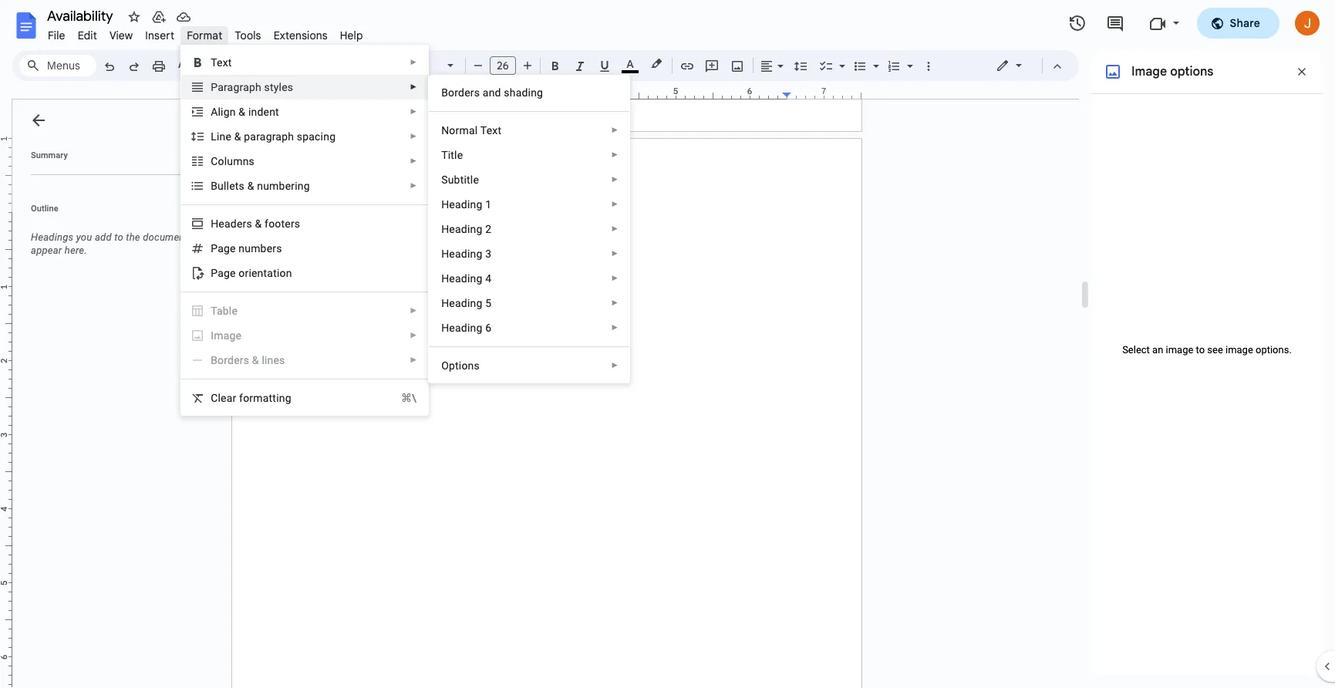 Task type: vqa. For each thing, say whether or not it's contained in the screenshot.
Today
no



Task type: locate. For each thing, give the bounding box(es) containing it.
& for lign
[[239, 106, 246, 118]]

►
[[410, 58, 418, 66], [410, 83, 418, 91], [410, 107, 418, 116], [611, 126, 619, 134], [410, 132, 418, 140], [611, 150, 619, 159], [410, 157, 418, 165], [611, 175, 619, 184], [410, 181, 418, 190], [611, 200, 619, 208], [611, 225, 619, 233], [611, 249, 619, 258], [611, 274, 619, 282], [611, 299, 619, 307], [410, 306, 418, 315], [611, 323, 619, 332], [410, 331, 418, 340], [410, 356, 418, 364], [611, 361, 619, 370]]

share button
[[1197, 8, 1280, 39]]

1 horizontal spatial s
[[249, 155, 255, 167]]

heading down heading 5
[[442, 322, 483, 334]]

heading up heading 6
[[442, 297, 483, 309]]

l
[[211, 130, 217, 143]]

page left u
[[211, 242, 236, 255]]

4 heading from the top
[[442, 272, 483, 285]]

&
[[239, 106, 246, 118], [234, 130, 241, 143], [247, 180, 254, 192], [255, 218, 262, 230], [252, 354, 259, 367]]

3
[[485, 248, 492, 260]]

& right eaders at the top left of the page
[[255, 218, 262, 230]]

2 heading from the top
[[442, 223, 483, 235]]

► inside table menu item
[[410, 306, 418, 315]]

to left see
[[1197, 344, 1205, 356]]

0 vertical spatial s
[[249, 155, 255, 167]]

bulle
[[211, 180, 235, 192]]

n ormal text
[[442, 124, 502, 137]]

h eaders & footers
[[211, 218, 300, 230]]

to
[[114, 232, 123, 243], [1197, 344, 1205, 356]]

& for ine
[[234, 130, 241, 143]]

0 vertical spatial text
[[211, 56, 232, 69]]

0 horizontal spatial image
[[1166, 344, 1194, 356]]

heading down subtitle s element
[[442, 198, 483, 211]]

headings
[[31, 232, 74, 243]]

t
[[235, 180, 239, 192]]

will
[[191, 232, 206, 243]]

page
[[211, 242, 236, 255], [211, 267, 236, 279]]

t itle
[[442, 149, 463, 161]]

options o element
[[442, 360, 485, 372]]

1 vertical spatial text
[[481, 124, 502, 137]]

6
[[485, 322, 492, 334]]

title t element
[[442, 149, 468, 161]]

left margin image
[[232, 87, 310, 99]]

text s element
[[211, 56, 237, 69]]

0 horizontal spatial s
[[239, 180, 245, 192]]

1 vertical spatial page
[[211, 267, 236, 279]]

view
[[109, 29, 133, 42]]

to inside headings you add to the document will appear here.
[[114, 232, 123, 243]]

1 vertical spatial n
[[239, 242, 245, 255]]

& right the t
[[247, 180, 254, 192]]

5 heading from the top
[[442, 297, 483, 309]]

options.
[[1256, 344, 1292, 356]]

s for n
[[249, 155, 255, 167]]

orientation
[[239, 267, 292, 279]]

Star checkbox
[[123, 6, 145, 28]]

0 horizontal spatial to
[[114, 232, 123, 243]]

s right bulle
[[239, 180, 245, 192]]

format menu item
[[181, 26, 229, 45]]

image
[[1166, 344, 1194, 356], [1226, 344, 1254, 356]]

heading up heading 4
[[442, 248, 483, 260]]

ptions
[[449, 360, 480, 372]]

3 heading from the top
[[442, 248, 483, 260]]

colum n s
[[211, 155, 255, 167]]

shading
[[504, 86, 543, 99]]

see
[[1208, 344, 1224, 356]]

1 horizontal spatial to
[[1197, 344, 1205, 356]]

text up the p
[[211, 56, 232, 69]]

select an image to see image options.
[[1123, 344, 1292, 356]]

heading 1 1 element
[[442, 198, 496, 211]]

menu containing b
[[428, 75, 631, 384]]

outline
[[31, 204, 58, 214]]

borders and shading b element
[[442, 86, 548, 99]]

normal text n element
[[442, 124, 506, 137]]

heading for heading 6
[[442, 322, 483, 334]]

menu
[[151, 0, 429, 614], [428, 75, 631, 384]]

checklist menu image
[[836, 56, 846, 61]]

1 vertical spatial s
[[239, 180, 245, 192]]

n
[[243, 155, 249, 167], [239, 242, 245, 255]]

o ptions
[[442, 360, 480, 372]]

columns n element
[[211, 155, 259, 167]]

tools
[[235, 29, 261, 42]]

select
[[1123, 344, 1151, 356]]

heading 6
[[442, 322, 492, 334]]

0 vertical spatial page
[[211, 242, 236, 255]]

orders
[[448, 86, 480, 99]]

itle
[[448, 149, 463, 161]]

& right ine
[[234, 130, 241, 143]]

menu bar containing file
[[42, 20, 369, 46]]

heading 6 6 element
[[442, 322, 496, 334]]

► inside borders & lines menu item
[[410, 356, 418, 364]]

options
[[1171, 64, 1214, 79]]

heading 5 5 element
[[442, 297, 496, 309]]

the
[[126, 232, 140, 243]]

2 image from the left
[[1226, 344, 1254, 356]]

paragraph
[[244, 130, 294, 143]]

share
[[1230, 16, 1261, 30]]

image right see
[[1226, 344, 1254, 356]]

0 vertical spatial n
[[243, 155, 249, 167]]

help
[[340, 29, 363, 42]]

page down the page n u mbers
[[211, 267, 236, 279]]

menu bar
[[42, 20, 369, 46]]

page orientation
[[211, 267, 292, 279]]

paragraph styles p element
[[211, 81, 298, 93]]

bulle t s & numbering
[[211, 180, 310, 192]]

to inside image options section
[[1197, 344, 1205, 356]]

& right lign on the left of page
[[239, 106, 246, 118]]

s for t
[[239, 180, 245, 192]]

indent
[[248, 106, 279, 118]]

borders & lines menu item
[[181, 348, 428, 373]]

summary heading
[[31, 150, 68, 162]]

2 page from the top
[[211, 267, 236, 279]]

highlight color image
[[648, 55, 665, 73]]

to for see
[[1197, 344, 1205, 356]]

& left the lines
[[252, 354, 259, 367]]

heading down heading 3
[[442, 272, 483, 285]]

page n u mbers
[[211, 242, 282, 255]]

1 page from the top
[[211, 242, 236, 255]]

menu item
[[181, 323, 428, 348]]

text right the ormal
[[481, 124, 502, 137]]

extensions menu item
[[268, 26, 334, 45]]

6 heading from the top
[[442, 322, 483, 334]]

5
[[485, 297, 492, 309]]

1 heading from the top
[[442, 198, 483, 211]]

heading for heading 5
[[442, 297, 483, 309]]

⌘\
[[401, 392, 417, 404]]

to left the
[[114, 232, 123, 243]]

image right an
[[1166, 344, 1194, 356]]

text
[[211, 56, 232, 69], [481, 124, 502, 137]]

n left mbers
[[239, 242, 245, 255]]

0 horizontal spatial text
[[211, 56, 232, 69]]

summary
[[31, 150, 68, 161]]

1 vertical spatial to
[[1197, 344, 1205, 356]]

n up bulle t s & numbering
[[243, 155, 249, 167]]

heading up heading 3
[[442, 223, 483, 235]]

insert
[[145, 29, 175, 42]]

table menu item
[[181, 299, 428, 323]]

s right colum
[[249, 155, 255, 167]]

image options section
[[1092, 50, 1323, 676]]

s
[[249, 155, 255, 167], [239, 180, 245, 192]]

0 vertical spatial to
[[114, 232, 123, 243]]

1 horizontal spatial image
[[1226, 344, 1254, 356]]



Task type: describe. For each thing, give the bounding box(es) containing it.
borders
[[211, 354, 249, 367]]

o
[[442, 360, 449, 372]]

extensions
[[274, 29, 328, 42]]

h
[[211, 218, 219, 230]]

& for eaders
[[255, 218, 262, 230]]

1
[[485, 198, 492, 211]]

insert image image
[[729, 55, 747, 76]]

b orders and shading
[[442, 86, 543, 99]]

heading for heading 2
[[442, 223, 483, 235]]

tools menu item
[[229, 26, 268, 45]]

outline heading
[[12, 203, 222, 225]]

age
[[224, 330, 242, 342]]

& inside menu item
[[252, 354, 259, 367]]

eaders
[[219, 218, 252, 230]]

spacing
[[297, 130, 336, 143]]

n for u
[[239, 242, 245, 255]]

n for s
[[243, 155, 249, 167]]

aragraph
[[218, 81, 262, 93]]

heading 5
[[442, 297, 492, 309]]

heading 3
[[442, 248, 492, 260]]

colum
[[211, 155, 243, 167]]

image m element
[[211, 330, 246, 342]]

s
[[442, 174, 448, 186]]

clear formatting c element
[[211, 392, 296, 404]]

mode and view toolbar
[[985, 50, 1070, 81]]

ine
[[217, 130, 232, 143]]

page for page orientation
[[211, 267, 236, 279]]

image
[[1132, 64, 1168, 79]]

text color image
[[622, 55, 639, 73]]

image options
[[1132, 64, 1214, 79]]

b
[[442, 86, 448, 99]]

borders & lines
[[211, 354, 285, 367]]

table 2 element
[[211, 305, 242, 317]]

a lign & indent
[[211, 106, 279, 118]]

menu item containing i
[[181, 323, 428, 348]]

Font size text field
[[491, 56, 515, 75]]

mbers
[[251, 242, 282, 255]]

footers
[[265, 218, 300, 230]]

page orientation 3 element
[[211, 267, 297, 279]]

to for the
[[114, 232, 123, 243]]

edit
[[78, 29, 97, 42]]

edit menu item
[[71, 26, 103, 45]]

4
[[485, 272, 492, 285]]

p
[[211, 81, 218, 93]]

font list. arial selected. option
[[396, 55, 438, 76]]

insert menu item
[[139, 26, 181, 45]]

image options application
[[0, 0, 1336, 688]]

headers & footers h element
[[211, 218, 305, 230]]

line & paragraph spacing l element
[[211, 130, 340, 143]]

view menu item
[[103, 26, 139, 45]]

heading 3 3 element
[[442, 248, 496, 260]]

document
[[143, 232, 188, 243]]

1 horizontal spatial text
[[481, 124, 502, 137]]

line & paragraph spacing image
[[792, 55, 810, 76]]

lear
[[218, 392, 236, 404]]

lign
[[218, 106, 236, 118]]

heading for heading 3
[[442, 248, 483, 260]]

m
[[214, 330, 224, 342]]

you
[[76, 232, 92, 243]]

Menus field
[[19, 55, 96, 76]]

c
[[211, 392, 218, 404]]

heading for heading 1
[[442, 198, 483, 211]]

right margin image
[[783, 87, 861, 99]]

borders & lines q element
[[211, 354, 290, 367]]

main toolbar
[[96, 0, 941, 193]]

► inside menu item
[[410, 331, 418, 340]]

table
[[211, 305, 238, 317]]

page for page n u mbers
[[211, 242, 236, 255]]

⌘backslash element
[[383, 390, 417, 406]]

p aragraph styles
[[211, 81, 293, 93]]

a
[[211, 106, 218, 118]]

menu bar banner
[[0, 0, 1336, 688]]

appear
[[31, 245, 62, 256]]

c lear formatting
[[211, 392, 291, 404]]

menu containing text
[[151, 0, 429, 614]]

i
[[211, 330, 214, 342]]

heading 2
[[442, 223, 492, 235]]

page numbers u element
[[211, 242, 287, 255]]

2
[[485, 223, 492, 235]]

format
[[187, 29, 223, 42]]

here.
[[65, 245, 87, 256]]

select an image to see image options. element
[[1115, 344, 1300, 356]]

menu bar inside menu bar banner
[[42, 20, 369, 46]]

bulleted list menu image
[[870, 56, 880, 61]]

file menu item
[[42, 26, 71, 45]]

heading 4 4 element
[[442, 272, 496, 285]]

add
[[95, 232, 112, 243]]

heading for heading 4
[[442, 272, 483, 285]]

s ubtitle
[[442, 174, 479, 186]]

document outline element
[[12, 100, 222, 688]]

heading 2 2 element
[[442, 223, 496, 235]]

l ine & paragraph spacing
[[211, 130, 336, 143]]

top margin image
[[0, 139, 12, 217]]

heading 1
[[442, 198, 492, 211]]

headings you add to the document will appear here.
[[31, 232, 206, 256]]

numbering
[[257, 180, 310, 192]]

i m age
[[211, 330, 242, 342]]

subtitle s element
[[442, 174, 484, 186]]

align & indent a element
[[211, 106, 284, 118]]

and
[[483, 86, 501, 99]]

heading 4
[[442, 272, 492, 285]]

an
[[1153, 344, 1164, 356]]

Rename text field
[[42, 6, 122, 25]]

file
[[48, 29, 65, 42]]

styles
[[264, 81, 293, 93]]

help menu item
[[334, 26, 369, 45]]

n
[[442, 124, 449, 137]]

ormal
[[449, 124, 478, 137]]

Font size field
[[490, 56, 522, 76]]

t
[[442, 149, 448, 161]]

u
[[245, 242, 251, 255]]

ubtitle
[[448, 174, 479, 186]]

lines
[[262, 354, 285, 367]]

formatting
[[239, 392, 291, 404]]

bullets & numbering t element
[[211, 180, 315, 192]]

1 image from the left
[[1166, 344, 1194, 356]]

arial
[[396, 59, 419, 73]]



